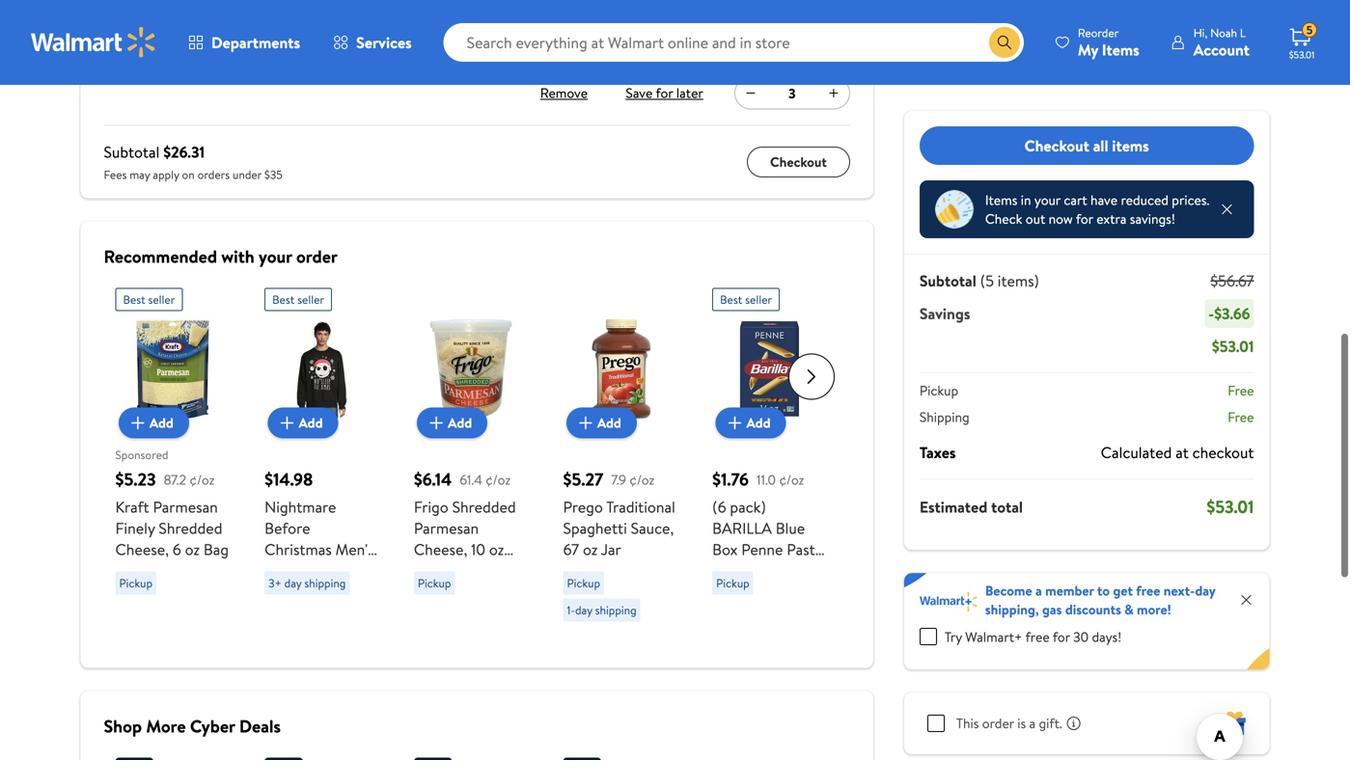 Task type: locate. For each thing, give the bounding box(es) containing it.
0 vertical spatial christmas
[[265, 539, 332, 560]]

0 horizontal spatial parmesan
[[153, 497, 218, 518]]

&
[[1125, 600, 1134, 619]]

for right save
[[656, 84, 673, 102]]

cheese, inside the sponsored $5.23 87.2 ¢/oz kraft parmesan finely shredded cheese, 6 oz bag
[[115, 539, 169, 560]]

pickup
[[920, 381, 959, 400], [119, 575, 153, 592], [418, 575, 451, 592], [567, 575, 600, 592], [716, 575, 750, 592]]

add to cart image for add button inside $6.14 'group'
[[425, 412, 448, 435]]

estimated total
[[920, 497, 1023, 518]]

shredded down 61.4
[[452, 497, 516, 518]]

best seller
[[123, 292, 175, 308], [272, 292, 324, 308], [720, 292, 772, 308]]

2 horizontal spatial seller
[[745, 292, 772, 308]]

subtotal up may
[[104, 142, 160, 163]]

best inside $14.98 group
[[272, 292, 295, 308]]

0 horizontal spatial seller
[[148, 292, 175, 308]]

add button up sponsored
[[119, 408, 189, 439]]

recommended
[[104, 245, 217, 269]]

1 vertical spatial order
[[982, 714, 1014, 733]]

2 horizontal spatial for
[[1076, 209, 1094, 228]]

1 seller from the left
[[148, 292, 175, 308]]

seller inside $1.76 group
[[745, 292, 772, 308]]

0 vertical spatial $3.66
[[823, 5, 850, 22]]

cheese, left the 6
[[115, 539, 169, 560]]

0 horizontal spatial shipping
[[304, 575, 346, 592]]

add inside $5.27 group
[[597, 414, 621, 432]]

2 vertical spatial free
[[1228, 408, 1254, 427]]

parmesan inside $6.14 61.4 ¢/oz frigo shredded parmesan cheese, 10 oz refrigerated plastic cup
[[414, 518, 479, 539]]

out
[[1026, 209, 1046, 228]]

add to cart image inside $5.27 group
[[574, 412, 597, 435]]

cheese,
[[115, 539, 169, 560], [414, 539, 467, 560]]

¢/oz for $1.76
[[779, 470, 804, 489]]

your down $35
[[259, 245, 292, 269]]

$53.01 down 5
[[1289, 48, 1315, 61]]

1 horizontal spatial your
[[1035, 191, 1061, 209]]

1 horizontal spatial seller
[[297, 292, 324, 308]]

shipping for 1-day shipping
[[595, 602, 637, 619]]

prices.
[[1172, 191, 1210, 209]]

1 vertical spatial your
[[259, 245, 292, 269]]

for
[[656, 84, 673, 102], [1076, 209, 1094, 228], [1053, 628, 1070, 646]]

long
[[265, 624, 297, 645]]

a
[[1036, 582, 1042, 600], [1029, 714, 1036, 733]]

prego
[[563, 497, 603, 518]]

$14.98
[[265, 468, 313, 492]]

0 horizontal spatial subtotal
[[104, 142, 160, 163]]

oz inside the sponsored $5.23 87.2 ¢/oz kraft parmesan finely shredded cheese, 6 oz bag
[[185, 539, 200, 560]]

reduced price image
[[935, 190, 974, 229]]

1 vertical spatial shipping
[[595, 602, 637, 619]]

-
[[1209, 303, 1215, 324], [713, 603, 718, 624], [777, 667, 783, 688], [814, 688, 819, 709]]

for right now
[[1076, 209, 1094, 228]]

reorder
[[1078, 25, 1119, 41]]

items right my
[[1102, 39, 1140, 60]]

best seller inside $5.23 group
[[123, 292, 175, 308]]

shipping for 3+ day shipping
[[304, 575, 346, 592]]

add button up the 11.0
[[716, 408, 786, 439]]

0 horizontal spatial oz
[[185, 539, 200, 560]]

walmart+
[[966, 628, 1023, 646]]

- down $56.67 on the right of page
[[1209, 303, 1215, 324]]

try
[[945, 628, 962, 646]]

add to cart image for add button in $5.27 group
[[574, 412, 597, 435]]

blue
[[776, 518, 805, 539]]

barilla
[[713, 518, 772, 539]]

box right per
[[798, 582, 824, 603]]

decrease quantity brach's peppermint candy canes, holiday christmas candy, 12 ct., 5.3oz, current quantity 3 image
[[743, 86, 759, 101]]

best seller inside $14.98 group
[[272, 292, 324, 308]]

checkout all items button
[[920, 126, 1254, 165]]

add for $1.76 group
[[747, 414, 771, 432]]

1 horizontal spatial checkout
[[1025, 135, 1090, 156]]

your
[[1035, 191, 1061, 209], [259, 245, 292, 269]]

shipping inside $5.27 group
[[595, 602, 637, 619]]

banner
[[904, 573, 1270, 670]]

add button up 61.4
[[417, 408, 488, 439]]

2 horizontal spatial best
[[720, 292, 743, 308]]

day inside $14.98 group
[[284, 575, 302, 592]]

2 add from the left
[[299, 414, 323, 432]]

0 vertical spatial subtotal
[[104, 142, 160, 163]]

add up the $14.98
[[299, 414, 323, 432]]

oz inside $6.14 61.4 ¢/oz frigo shredded parmesan cheese, 10 oz refrigerated plastic cup
[[489, 539, 504, 560]]

add up 61.4
[[448, 414, 472, 432]]

$5.23 group
[[115, 281, 230, 603]]

1 add to cart image from the left
[[126, 412, 149, 435]]

1 vertical spatial box
[[798, 582, 824, 603]]

with inside $1.76 11.0 ¢/oz (6 pack) barilla blue box penne pasta, 16 oz. box, 8 servings per box - non-gmo pasta made with durum wheat semolina - italy's #1 pasta brand - kosher certified pasta
[[793, 624, 821, 645]]

add for $5.23 group
[[149, 414, 174, 432]]

0 vertical spatial a
[[1036, 582, 1042, 600]]

add button inside $5.23 group
[[119, 408, 189, 439]]

1 vertical spatial free
[[1228, 381, 1254, 400]]

1 best from the left
[[123, 292, 145, 308]]

your inside items in your cart have reduced prices. check out now for extra savings!
[[1035, 191, 1061, 209]]

1 horizontal spatial cheese,
[[414, 539, 467, 560]]

seller for sponsored
[[148, 292, 175, 308]]

1 horizontal spatial shredded
[[452, 497, 516, 518]]

kraft
[[115, 497, 149, 518]]

add to cart image up $5.27
[[574, 412, 597, 435]]

check
[[985, 209, 1023, 228]]

a left gas
[[1036, 582, 1042, 600]]

add inside $5.23 group
[[149, 414, 174, 432]]

oz right the 6
[[185, 539, 200, 560]]

2 best seller from the left
[[272, 292, 324, 308]]

best seller inside $1.76 group
[[720, 292, 772, 308]]

best seller for sponsored
[[123, 292, 175, 308]]

pickup for $1.76
[[716, 575, 750, 592]]

learn more about gifting image
[[1066, 716, 1082, 732]]

add to cart image inside $6.14 'group'
[[425, 412, 448, 435]]

checkout down 3
[[770, 153, 827, 171]]

add button inside $5.27 group
[[566, 408, 637, 439]]

3 oz from the left
[[583, 539, 598, 560]]

¢/oz right the 11.0
[[779, 470, 804, 489]]

next slide for horizontalscrollerrecommendations list image
[[788, 354, 835, 400]]

2 cheese, from the left
[[414, 539, 467, 560]]

day down 67
[[575, 602, 592, 619]]

add button up 7.9
[[566, 408, 637, 439]]

l
[[1240, 25, 1246, 41]]

3 seller from the left
[[745, 292, 772, 308]]

items inside reorder my items
[[1102, 39, 1140, 60]]

add for $14.98 group
[[299, 414, 323, 432]]

4 ¢/oz from the left
[[779, 470, 804, 489]]

0 vertical spatial $53.01
[[1289, 48, 1315, 61]]

$35
[[264, 167, 283, 183]]

add to cart image for add button within the $14.98 group
[[276, 412, 299, 435]]

christmas
[[265, 539, 332, 560], [265, 582, 332, 603]]

pasta down #1
[[713, 730, 748, 752]]

0 horizontal spatial for
[[656, 84, 673, 102]]

1 cheese, from the left
[[115, 539, 169, 560]]

with right recommended
[[221, 245, 255, 269]]

parmesan inside the sponsored $5.23 87.2 ¢/oz kraft parmesan finely shredded cheese, 6 oz bag
[[153, 497, 218, 518]]

seller inside $5.23 group
[[148, 292, 175, 308]]

add inside $6.14 'group'
[[448, 414, 472, 432]]

3 add button from the left
[[417, 408, 488, 439]]

add to cart image inside $5.23 group
[[126, 412, 149, 435]]

1 horizontal spatial subtotal
[[920, 270, 977, 292]]

pickup inside $5.27 group
[[567, 575, 600, 592]]

s-
[[301, 645, 315, 667]]

pickup inside $1.76 group
[[716, 575, 750, 592]]

2 horizontal spatial with
[[793, 624, 821, 645]]

all
[[1093, 135, 1109, 156]]

2 vertical spatial for
[[1053, 628, 1070, 646]]

my
[[1078, 39, 1099, 60]]

items
[[1102, 39, 1140, 60], [985, 191, 1018, 209]]

refrigerated
[[414, 560, 499, 582]]

items
[[1112, 135, 1149, 156]]

in
[[1021, 191, 1031, 209]]

2 add to cart image from the left
[[276, 412, 299, 435]]

0 vertical spatial your
[[1035, 191, 1061, 209]]

¢/oz right "87.2"
[[190, 470, 215, 489]]

pickup left cup
[[418, 575, 451, 592]]

now
[[1049, 209, 1073, 228]]

may
[[130, 167, 150, 183]]

1 horizontal spatial best seller
[[272, 292, 324, 308]]

5 add button from the left
[[716, 408, 786, 439]]

1 vertical spatial a
[[1029, 714, 1036, 733]]

add button inside $1.76 group
[[716, 408, 786, 439]]

add button up the $14.98
[[268, 408, 338, 439]]

oz
[[185, 539, 200, 560], [489, 539, 504, 560], [583, 539, 598, 560]]

pasta right #1
[[731, 688, 767, 709]]

shredded inside $6.14 61.4 ¢/oz frigo shredded parmesan cheese, 10 oz refrigerated plastic cup
[[452, 497, 516, 518]]

free for pickup
[[1228, 381, 1254, 400]]

1 add from the left
[[149, 414, 174, 432]]

¢/oz right 61.4
[[486, 470, 511, 489]]

items left in
[[985, 191, 1018, 209]]

0 vertical spatial for
[[656, 84, 673, 102]]

add to cart image
[[723, 412, 747, 435]]

4 add from the left
[[597, 414, 621, 432]]

next-
[[1164, 582, 1195, 600]]

add to cart image up $6.14
[[425, 412, 448, 435]]

¢/oz inside $5.27 7.9 ¢/oz prego traditional spaghetti sauce, 67 oz jar
[[630, 470, 655, 489]]

1 horizontal spatial $3.66
[[1215, 303, 1251, 324]]

3 best from the left
[[720, 292, 743, 308]]

pickup up "1-"
[[567, 575, 600, 592]]

$26.31
[[163, 142, 205, 163]]

1 horizontal spatial shipping
[[595, 602, 637, 619]]

for left 30
[[1053, 628, 1070, 646]]

1 vertical spatial $53.01
[[1212, 336, 1254, 357]]

$1.76 11.0 ¢/oz (6 pack) barilla blue box penne pasta, 16 oz. box, 8 servings per box - non-gmo pasta made with durum wheat semolina - italy's #1 pasta brand - kosher certified pasta
[[713, 468, 826, 752]]

before
[[265, 518, 310, 539]]

free right 'get'
[[1136, 582, 1161, 600]]

add inside $14.98 group
[[299, 414, 323, 432]]

8
[[784, 560, 793, 582]]

checkout left all
[[1025, 135, 1090, 156]]

departments button
[[172, 19, 317, 66]]

pickup inside $6.14 'group'
[[418, 575, 451, 592]]

0 horizontal spatial your
[[259, 245, 292, 269]]

3 add to cart image from the left
[[425, 412, 448, 435]]

plastic
[[414, 582, 457, 603]]

cheese, left 10
[[414, 539, 467, 560]]

1 best seller from the left
[[123, 292, 175, 308]]

jar
[[601, 539, 621, 560]]

2 oz from the left
[[489, 539, 504, 560]]

subtotal for subtotal (5 items)
[[920, 270, 977, 292]]

subtotal for subtotal $26.31 fees may apply on orders under $35
[[104, 142, 160, 163]]

spaghetti
[[563, 518, 627, 539]]

(6
[[713, 497, 726, 518]]

have
[[1091, 191, 1118, 209]]

with right made
[[793, 624, 821, 645]]

checkout all items
[[1025, 135, 1149, 156]]

1 horizontal spatial order
[[982, 714, 1014, 733]]

#1
[[713, 688, 727, 709]]

a right is
[[1029, 714, 1036, 733]]

oz inside $5.27 7.9 ¢/oz prego traditional spaghetti sauce, 67 oz jar
[[583, 539, 598, 560]]

this order is a gift.
[[956, 714, 1062, 733]]

discounts
[[1065, 600, 1122, 619]]

add to cart image up the $14.98
[[276, 412, 299, 435]]

shop more cyber deals
[[104, 715, 281, 739]]

$5.27 group
[[563, 281, 678, 630]]

best
[[123, 292, 145, 308], [272, 292, 295, 308], [720, 292, 743, 308]]

0 horizontal spatial best
[[123, 292, 145, 308]]

day right 3+
[[284, 575, 302, 592]]

remove
[[540, 84, 588, 102]]

2 horizontal spatial best seller
[[720, 292, 772, 308]]

oz right 10
[[489, 539, 504, 560]]

shipping down men's
[[304, 575, 346, 592]]

$56.67
[[1211, 270, 1254, 292]]

items inside items in your cart have reduced prices. check out now for extra savings!
[[985, 191, 1018, 209]]

$6.14
[[414, 468, 452, 492]]

become a member to get free next-day shipping, gas discounts & more!
[[985, 582, 1216, 619]]

1-
[[567, 602, 575, 619]]

add up sponsored
[[149, 414, 174, 432]]

sauce,
[[631, 518, 674, 539]]

$3.66 down $56.67 on the right of page
[[1215, 303, 1251, 324]]

free for shipping
[[1228, 408, 1254, 427]]

0 vertical spatial free
[[231, 36, 257, 55]]

$1.76 group
[[713, 281, 827, 752]]

parmesan down "87.2"
[[153, 497, 218, 518]]

0 horizontal spatial free
[[1026, 628, 1050, 646]]

$5.27 7.9 ¢/oz prego traditional spaghetti sauce, 67 oz jar
[[563, 468, 676, 560]]

5 add from the left
[[747, 414, 771, 432]]

search icon image
[[997, 35, 1012, 50]]

¢/oz inside $1.76 11.0 ¢/oz (6 pack) barilla blue box penne pasta, 16 oz. box, 8 servings per box - non-gmo pasta made with durum wheat semolina - italy's #1 pasta brand - kosher certified pasta
[[779, 470, 804, 489]]

reduced
[[1121, 191, 1169, 209]]

3xl
[[315, 645, 339, 667]]

pickup up non-
[[716, 575, 750, 592]]

under
[[233, 167, 262, 183]]

pickup down "finely"
[[119, 575, 153, 592]]

0 vertical spatial shipping
[[304, 575, 346, 592]]

1 horizontal spatial for
[[1053, 628, 1070, 646]]

shop
[[104, 715, 142, 739]]

0 horizontal spatial order
[[296, 245, 338, 269]]

2 ¢/oz from the left
[[486, 470, 511, 489]]

save for later button
[[622, 78, 707, 109]]

0 horizontal spatial items
[[985, 191, 1018, 209]]

0 horizontal spatial shredded
[[159, 518, 222, 539]]

2 horizontal spatial oz
[[583, 539, 598, 560]]

2 add button from the left
[[268, 408, 338, 439]]

1 oz from the left
[[185, 539, 200, 560]]

with down "3+ day shipping"
[[322, 603, 351, 624]]

3 add from the left
[[448, 414, 472, 432]]

¢/oz right 7.9
[[630, 470, 655, 489]]

account
[[1194, 39, 1250, 60]]

1 ¢/oz from the left
[[190, 470, 215, 489]]

$14.98 group
[[265, 281, 379, 667]]

3 best seller from the left
[[720, 292, 772, 308]]

2 seller from the left
[[297, 292, 324, 308]]

11.0
[[757, 470, 776, 489]]

parmesan up the refrigerated
[[414, 518, 479, 539]]

member
[[1045, 582, 1094, 600]]

free down gas
[[1026, 628, 1050, 646]]

1 horizontal spatial items
[[1102, 39, 1140, 60]]

0 vertical spatial free
[[1136, 582, 1161, 600]]

add to cart image
[[126, 412, 149, 435], [276, 412, 299, 435], [425, 412, 448, 435], [574, 412, 597, 435]]

taxes
[[920, 442, 956, 463]]

day inside $5.27 group
[[575, 602, 592, 619]]

¢/oz inside $6.14 61.4 ¢/oz frigo shredded parmesan cheese, 10 oz refrigerated plastic cup
[[486, 470, 511, 489]]

pasta left made
[[713, 624, 748, 645]]

1 vertical spatial christmas
[[265, 582, 332, 603]]

subtotal
[[104, 142, 160, 163], [920, 270, 977, 292]]

4 add to cart image from the left
[[574, 412, 597, 435]]

shredded down "87.2"
[[159, 518, 222, 539]]

1 horizontal spatial best
[[272, 292, 295, 308]]

1 vertical spatial items
[[985, 191, 1018, 209]]

1 vertical spatial subtotal
[[920, 270, 977, 292]]

$53.01 down -$3.66 on the right top
[[1212, 336, 1254, 357]]

2 best from the left
[[272, 292, 295, 308]]

pasta
[[713, 624, 748, 645], [731, 688, 767, 709], [713, 730, 748, 752]]

16
[[713, 560, 726, 582]]

box left penne on the right of page
[[713, 539, 738, 560]]

best for sponsored
[[123, 292, 145, 308]]

10
[[471, 539, 486, 560]]

4 add button from the left
[[566, 408, 637, 439]]

shipping inside $14.98 group
[[304, 575, 346, 592]]

add button inside $14.98 group
[[268, 408, 338, 439]]

subtotal inside the subtotal $26.31 fees may apply on orders under $35
[[104, 142, 160, 163]]

2 christmas from the top
[[265, 582, 332, 603]]

best inside $1.76 group
[[720, 292, 743, 308]]

1 horizontal spatial free
[[1136, 582, 1161, 600]]

1 horizontal spatial oz
[[489, 539, 504, 560]]

oz right 67
[[583, 539, 598, 560]]

orders
[[198, 167, 230, 183]]

$53.01 down the checkout
[[1207, 495, 1254, 519]]

0 horizontal spatial checkout
[[770, 153, 827, 171]]

$3.66 up increase quantity brach's peppermint candy canes, holiday christmas candy, 12 ct., 5.3oz, current quantity 3 'icon'
[[823, 5, 850, 22]]

your right in
[[1035, 191, 1061, 209]]

calculated at checkout
[[1101, 442, 1254, 463]]

your for in
[[1035, 191, 1061, 209]]

3 ¢/oz from the left
[[630, 470, 655, 489]]

shipping right "1-"
[[595, 602, 637, 619]]

order
[[296, 245, 338, 269], [982, 714, 1014, 733]]

add to cart image inside $14.98 group
[[276, 412, 299, 435]]

0 vertical spatial items
[[1102, 39, 1140, 60]]

best inside $5.23 group
[[123, 292, 145, 308]]

subtotal up savings
[[920, 270, 977, 292]]

- left 'italy's'
[[777, 667, 783, 688]]

0 vertical spatial box
[[713, 539, 738, 560]]

parmesan
[[153, 497, 218, 518], [414, 518, 479, 539]]

calculated
[[1101, 442, 1172, 463]]

add up the 11.0
[[747, 414, 771, 432]]

add to cart image up sponsored
[[126, 412, 149, 435]]

add up 7.9
[[597, 414, 621, 432]]

0 horizontal spatial best seller
[[123, 292, 175, 308]]

0 horizontal spatial cheese,
[[115, 539, 169, 560]]

67
[[563, 539, 579, 560]]

day left 'returns'
[[282, 36, 302, 55]]

add inside $1.76 group
[[747, 414, 771, 432]]

seller inside $14.98 group
[[297, 292, 324, 308]]

1 horizontal spatial parmesan
[[414, 518, 479, 539]]

deals
[[239, 715, 281, 739]]

day left close walmart plus section image
[[1195, 582, 1216, 600]]

add button for $5.23 group
[[119, 408, 189, 439]]

seller for $14.98
[[297, 292, 324, 308]]

more
[[146, 715, 186, 739]]

more!
[[1137, 600, 1172, 619]]

1 add button from the left
[[119, 408, 189, 439]]

1 horizontal spatial with
[[322, 603, 351, 624]]

with inside $14.98 nightmare before christmas men's light up christmas sweater with long sleeves, sizes s-3xl
[[322, 603, 351, 624]]

1 vertical spatial for
[[1076, 209, 1094, 228]]



Task type: describe. For each thing, give the bounding box(es) containing it.
men's
[[336, 539, 374, 560]]

try walmart+ free for 30 days!
[[945, 628, 1122, 646]]

bag
[[204, 539, 229, 560]]

parmesan for $5.23
[[153, 497, 218, 518]]

¢/oz for $6.14
[[486, 470, 511, 489]]

1 vertical spatial pasta
[[731, 688, 767, 709]]

gmo
[[757, 603, 794, 624]]

shredded inside the sponsored $5.23 87.2 ¢/oz kraft parmesan finely shredded cheese, 6 oz bag
[[159, 518, 222, 539]]

0 vertical spatial order
[[296, 245, 338, 269]]

italy's
[[786, 667, 824, 688]]

-$3.66
[[1209, 303, 1251, 324]]

3
[[789, 84, 796, 103]]

at
[[1176, 442, 1189, 463]]

traditional
[[606, 497, 676, 518]]

extra
[[1097, 209, 1127, 228]]

Try Walmart+ free for 30 days! checkbox
[[920, 628, 937, 646]]

on
[[182, 167, 195, 183]]

sponsored
[[115, 447, 168, 463]]

get
[[1113, 582, 1133, 600]]

increase quantity brach's peppermint candy canes, holiday christmas candy, 12 ct., 5.3oz, current quantity 3 image
[[826, 86, 842, 101]]

- right brand
[[814, 688, 819, 709]]

per
[[773, 582, 795, 603]]

oz for $5.27
[[583, 539, 598, 560]]

pickup up shipping
[[920, 381, 959, 400]]

$1.76
[[713, 468, 749, 492]]

sleeves,
[[301, 624, 355, 645]]

day inside become a member to get free next-day shipping, gas discounts & more!
[[1195, 582, 1216, 600]]

cart
[[1064, 191, 1088, 209]]

(5
[[980, 270, 994, 292]]

to
[[1097, 582, 1110, 600]]

close nudge image
[[1220, 202, 1235, 217]]

add button for $1.76 group
[[716, 408, 786, 439]]

your for with
[[259, 245, 292, 269]]

0 horizontal spatial $3.66
[[823, 5, 850, 22]]

add button inside $6.14 'group'
[[417, 408, 488, 439]]

for inside items in your cart have reduced prices. check out now for extra savings!
[[1076, 209, 1094, 228]]

add to cart image for add button inside the $5.23 group
[[126, 412, 149, 435]]

90-
[[261, 36, 282, 55]]

2 vertical spatial pasta
[[713, 730, 748, 752]]

1 vertical spatial $3.66
[[1215, 303, 1251, 324]]

$6.14 group
[[414, 281, 528, 603]]

0 horizontal spatial with
[[221, 245, 255, 269]]

87.2
[[164, 470, 186, 489]]

brach's peppermint candy canes, holiday christmas candy, 12 ct., 5.3oz, with add-on services, $1.66/oz, 3 in cart image
[[104, 0, 196, 32]]

cyber
[[190, 715, 235, 739]]

cheese, inside $6.14 61.4 ¢/oz frigo shredded parmesan cheese, 10 oz refrigerated plastic cup
[[414, 539, 467, 560]]

wheat
[[763, 645, 806, 667]]

1 vertical spatial free
[[1026, 628, 1050, 646]]

brand
[[770, 688, 810, 709]]

banner containing become a member to get free next-day shipping, gas discounts & more!
[[904, 573, 1270, 670]]

shipping,
[[985, 600, 1039, 619]]

is
[[1018, 714, 1026, 733]]

30
[[1074, 628, 1089, 646]]

savings!
[[1130, 209, 1176, 228]]

Walmart Site-Wide search field
[[444, 23, 1024, 62]]

walmart plus image
[[920, 593, 978, 612]]

3+ day shipping
[[269, 575, 346, 592]]

best seller for $14.98
[[272, 292, 324, 308]]

0 horizontal spatial box
[[713, 539, 738, 560]]

later
[[676, 84, 704, 102]]

1 christmas from the top
[[265, 539, 332, 560]]

returns
[[305, 36, 347, 55]]

checkout button
[[747, 147, 850, 178]]

fees
[[104, 167, 127, 183]]

¢/oz inside the sponsored $5.23 87.2 ¢/oz kraft parmesan finely shredded cheese, 6 oz bag
[[190, 470, 215, 489]]

a inside become a member to get free next-day shipping, gas discounts & more!
[[1036, 582, 1042, 600]]

sizes
[[265, 645, 297, 667]]

free inside become a member to get free next-day shipping, gas discounts & more!
[[1136, 582, 1161, 600]]

oz for $6.14
[[489, 539, 504, 560]]

1 horizontal spatial box
[[798, 582, 824, 603]]

checkout for checkout all items
[[1025, 135, 1090, 156]]

gifting image
[[1223, 712, 1247, 736]]

for inside "button"
[[656, 84, 673, 102]]

This order is a gift. checkbox
[[927, 715, 945, 733]]

hi,
[[1194, 25, 1208, 41]]

pickup inside $5.23 group
[[119, 575, 153, 592]]

this
[[956, 714, 979, 733]]

$6.14 61.4 ¢/oz frigo shredded parmesan cheese, 10 oz refrigerated plastic cup
[[414, 468, 516, 603]]

0 vertical spatial pasta
[[713, 624, 748, 645]]

pickup for $5.27
[[567, 575, 600, 592]]

cup
[[461, 582, 488, 603]]

items)
[[998, 270, 1039, 292]]

best for $14.98
[[272, 292, 295, 308]]

¢/oz for $5.27
[[630, 470, 655, 489]]

semolina
[[713, 667, 773, 688]]

certified
[[762, 709, 822, 730]]

days!
[[1092, 628, 1122, 646]]

2 vertical spatial $53.01
[[1207, 495, 1254, 519]]

walmart image
[[31, 27, 156, 58]]

up
[[302, 560, 321, 582]]

sponsored $5.23 87.2 ¢/oz kraft parmesan finely shredded cheese, 6 oz bag
[[115, 447, 229, 560]]

estimated
[[920, 497, 988, 518]]

free 90-day returns
[[231, 36, 347, 55]]

6
[[173, 539, 181, 560]]

3+
[[269, 575, 282, 592]]

add button for $14.98 group
[[268, 408, 338, 439]]

durum
[[713, 645, 759, 667]]

checkout
[[1193, 442, 1254, 463]]

remove button
[[533, 78, 595, 109]]

finely
[[115, 518, 155, 539]]

services
[[356, 32, 412, 53]]

sweater
[[265, 603, 318, 624]]

close walmart plus section image
[[1239, 593, 1254, 608]]

$5.27
[[563, 468, 604, 492]]

$5.23
[[115, 468, 156, 492]]

light
[[265, 560, 298, 582]]

penne
[[742, 539, 783, 560]]

hi, noah l account
[[1194, 25, 1250, 60]]

pickup for $6.14
[[418, 575, 451, 592]]

1-day shipping
[[567, 602, 637, 619]]

checkout for checkout
[[770, 153, 827, 171]]

savings
[[920, 303, 971, 324]]

oz.
[[730, 560, 748, 582]]

parmesan for 61.4
[[414, 518, 479, 539]]

servings
[[713, 582, 769, 603]]

- left non-
[[713, 603, 718, 624]]

frigo
[[414, 497, 449, 518]]

Search search field
[[444, 23, 1024, 62]]

apply
[[153, 167, 179, 183]]



Task type: vqa. For each thing, say whether or not it's contained in the screenshot.
the orders
yes



